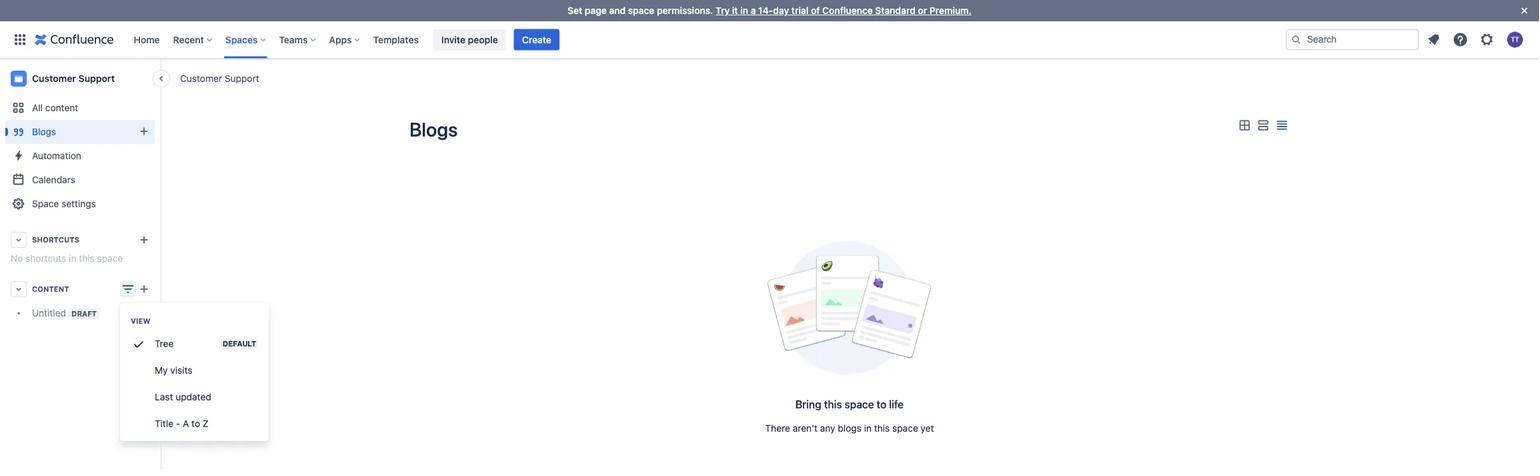 Task type: vqa. For each thing, say whether or not it's contained in the screenshot.
Notification Icon
yes



Task type: describe. For each thing, give the bounding box(es) containing it.
templates
[[373, 34, 419, 45]]

teams button
[[275, 29, 321, 50]]

this inside space element
[[79, 253, 95, 264]]

create a blog image
[[136, 123, 152, 139]]

aren't
[[793, 423, 818, 434]]

space left the yet
[[893, 423, 918, 434]]

close image
[[1517, 3, 1533, 19]]

bring this space to life
[[796, 399, 904, 411]]

try it in a 14-day trial of confluence standard or premium. link
[[716, 5, 972, 16]]

recent button
[[169, 29, 217, 50]]

calendars
[[32, 174, 75, 185]]

1 customer support from the left
[[180, 73, 259, 84]]

Search field
[[1286, 29, 1419, 50]]

last updated button
[[120, 384, 269, 411]]

14-
[[758, 5, 773, 16]]

all content link
[[5, 96, 155, 120]]

home link
[[130, 29, 164, 50]]

selected image
[[131, 336, 147, 352]]

space settings
[[32, 198, 96, 209]]

2 horizontal spatial this
[[874, 423, 890, 434]]

a
[[751, 5, 756, 16]]

blogs
[[838, 423, 862, 434]]

spaces button
[[221, 29, 271, 50]]

life
[[889, 399, 904, 411]]

to for z
[[192, 419, 200, 430]]

day
[[773, 5, 789, 16]]

content button
[[5, 277, 155, 301]]

space element
[[0, 0, 1539, 470]]

space
[[32, 198, 59, 209]]

default
[[223, 340, 256, 348]]

no
[[11, 253, 23, 264]]

automation
[[32, 150, 81, 161]]

space right 'and'
[[628, 5, 655, 16]]

my
[[155, 365, 168, 376]]

all
[[32, 102, 43, 113]]

help icon image
[[1453, 32, 1469, 48]]

banner containing home
[[0, 21, 1539, 59]]

create a page image
[[136, 281, 152, 297]]

tree
[[155, 338, 174, 350]]

list image
[[1255, 118, 1271, 134]]

blogs link
[[5, 120, 155, 144]]

any
[[820, 423, 835, 434]]

cards image
[[1237, 118, 1253, 134]]

1 customer from the left
[[180, 73, 222, 84]]

try
[[716, 5, 730, 16]]

content
[[45, 102, 78, 113]]

premium.
[[930, 5, 972, 16]]

view
[[131, 317, 150, 326]]

in inside space element
[[69, 253, 76, 264]]

or
[[918, 5, 927, 16]]

1 support from the left
[[225, 73, 259, 84]]

there
[[765, 423, 790, 434]]

my visits button
[[120, 358, 269, 384]]

support inside space element
[[78, 73, 115, 84]]

your profile and preferences image
[[1507, 32, 1523, 48]]

draft link
[[5, 301, 155, 325]]

1 horizontal spatial blogs
[[410, 118, 458, 141]]

calendars link
[[5, 168, 155, 192]]



Task type: locate. For each thing, give the bounding box(es) containing it.
confluence image
[[35, 32, 114, 48], [35, 32, 114, 48]]

invite people
[[441, 34, 498, 45]]

customer support down the spaces
[[180, 73, 259, 84]]

1 horizontal spatial support
[[225, 73, 259, 84]]

2 support from the left
[[78, 73, 115, 84]]

shortcuts
[[25, 253, 66, 264]]

0 vertical spatial in
[[741, 5, 748, 16]]

0 vertical spatial to
[[877, 399, 887, 411]]

title - a to z
[[155, 419, 209, 430]]

shortcuts
[[32, 236, 79, 244]]

customer down recent 'dropdown button'
[[180, 73, 222, 84]]

2 vertical spatial in
[[864, 423, 872, 434]]

this down shortcuts dropdown button
[[79, 253, 95, 264]]

to left z
[[192, 419, 200, 430]]

last updated
[[155, 392, 211, 403]]

compact list image
[[1274, 118, 1290, 134]]

in left a
[[741, 5, 748, 16]]

confluence
[[823, 5, 873, 16]]

to
[[877, 399, 887, 411], [192, 419, 200, 430]]

invite people button
[[433, 29, 506, 50]]

create
[[522, 34, 552, 45]]

z
[[203, 419, 209, 430]]

blogs
[[410, 118, 458, 141], [32, 126, 56, 137]]

-
[[176, 419, 180, 430]]

apps
[[329, 34, 352, 45]]

there aren't any blogs in this space yet
[[765, 423, 934, 434]]

view group
[[120, 303, 269, 442]]

this up any
[[824, 399, 842, 411]]

blogs inside space element
[[32, 126, 56, 137]]

in down shortcuts dropdown button
[[69, 253, 76, 264]]

of
[[811, 5, 820, 16]]

space
[[628, 5, 655, 16], [97, 253, 123, 264], [845, 399, 874, 411], [893, 423, 918, 434]]

customer support link up all content link
[[5, 65, 155, 92]]

updated
[[176, 392, 211, 403]]

1 vertical spatial this
[[824, 399, 842, 411]]

settings icon image
[[1479, 32, 1495, 48]]

last
[[155, 392, 173, 403]]

in right blogs
[[864, 423, 872, 434]]

search image
[[1291, 34, 1302, 45]]

set page and space permissions. try it in a 14-day trial of confluence standard or premium.
[[568, 5, 972, 16]]

1 vertical spatial in
[[69, 253, 76, 264]]

change view image
[[120, 281, 136, 297]]

0 horizontal spatial customer support link
[[5, 65, 155, 92]]

1 horizontal spatial this
[[824, 399, 842, 411]]

support down the spaces
[[225, 73, 259, 84]]

0 horizontal spatial blogs
[[32, 126, 56, 137]]

0 horizontal spatial support
[[78, 73, 115, 84]]

support up all content link
[[78, 73, 115, 84]]

1 horizontal spatial customer support
[[180, 73, 259, 84]]

customer inside space element
[[32, 73, 76, 84]]

0 horizontal spatial customer support
[[32, 73, 115, 84]]

customer support link inside space element
[[5, 65, 155, 92]]

settings
[[61, 198, 96, 209]]

title
[[155, 419, 173, 430]]

0 horizontal spatial customer
[[32, 73, 76, 84]]

trial
[[792, 5, 809, 16]]

create link
[[514, 29, 560, 50]]

home
[[134, 34, 160, 45]]

appswitcher icon image
[[12, 32, 28, 48]]

people
[[468, 34, 498, 45]]

this down life
[[874, 423, 890, 434]]

permissions.
[[657, 5, 713, 16]]

0 horizontal spatial to
[[192, 419, 200, 430]]

space settings link
[[5, 192, 155, 216]]

to inside button
[[192, 419, 200, 430]]

0 horizontal spatial in
[[69, 253, 76, 264]]

space down shortcuts dropdown button
[[97, 253, 123, 264]]

draft
[[71, 310, 97, 318]]

space up blogs
[[845, 399, 874, 411]]

set
[[568, 5, 582, 16]]

customer support
[[180, 73, 259, 84], [32, 73, 115, 84]]

1 horizontal spatial customer support link
[[180, 72, 259, 85]]

in
[[741, 5, 748, 16], [69, 253, 76, 264], [864, 423, 872, 434]]

customer support link down the spaces
[[180, 72, 259, 85]]

templates link
[[369, 29, 423, 50]]

recent
[[173, 34, 204, 45]]

0 vertical spatial this
[[79, 253, 95, 264]]

1 horizontal spatial to
[[877, 399, 887, 411]]

to for life
[[877, 399, 887, 411]]

teams
[[279, 34, 308, 45]]

0 horizontal spatial this
[[79, 253, 95, 264]]

customer support link
[[5, 65, 155, 92], [180, 72, 259, 85]]

invite
[[441, 34, 466, 45]]

customer support inside space element
[[32, 73, 115, 84]]

standard
[[875, 5, 916, 16]]

and
[[609, 5, 626, 16]]

a
[[183, 419, 189, 430]]

to left life
[[877, 399, 887, 411]]

customer
[[180, 73, 222, 84], [32, 73, 76, 84]]

1 vertical spatial to
[[192, 419, 200, 430]]

my visits
[[155, 365, 192, 376]]

no shortcuts in this space
[[11, 253, 123, 264]]

banner
[[0, 21, 1539, 59]]

2 customer from the left
[[32, 73, 76, 84]]

all content
[[32, 102, 78, 113]]

2 vertical spatial this
[[874, 423, 890, 434]]

customer support up all content link
[[32, 73, 115, 84]]

apps button
[[325, 29, 365, 50]]

customer up all content
[[32, 73, 76, 84]]

2 horizontal spatial in
[[864, 423, 872, 434]]

bring
[[796, 399, 822, 411]]

automation link
[[5, 144, 155, 168]]

1 horizontal spatial customer
[[180, 73, 222, 84]]

1 horizontal spatial in
[[741, 5, 748, 16]]

page
[[585, 5, 607, 16]]

yet
[[921, 423, 934, 434]]

this
[[79, 253, 95, 264], [824, 399, 842, 411], [874, 423, 890, 434]]

visits
[[170, 365, 192, 376]]

notification icon image
[[1426, 32, 1442, 48]]

it
[[732, 5, 738, 16]]

2 customer support from the left
[[32, 73, 115, 84]]

shortcuts button
[[5, 228, 155, 252]]

title - a to z button
[[120, 411, 269, 438]]

global element
[[8, 21, 1283, 58]]

support
[[225, 73, 259, 84], [78, 73, 115, 84]]

spaces
[[225, 34, 258, 45]]

content
[[32, 285, 69, 294]]



